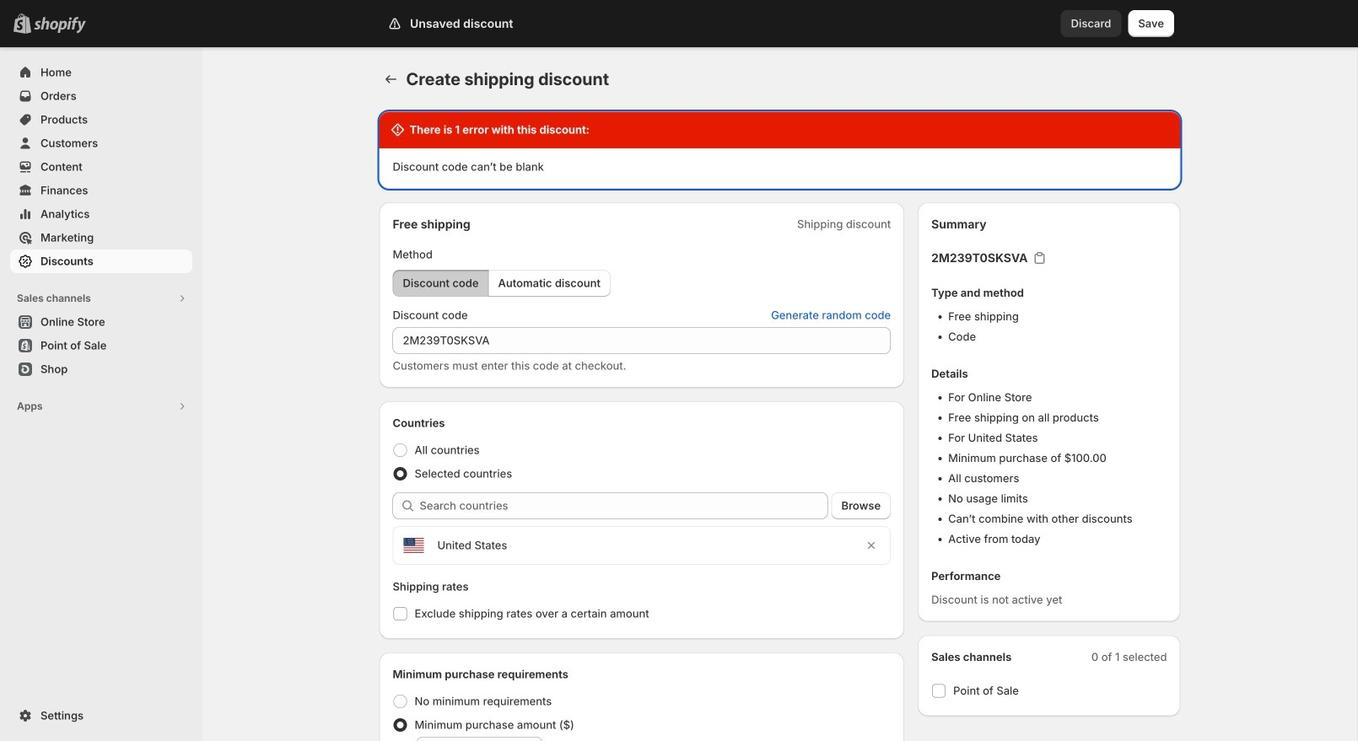 Task type: vqa. For each thing, say whether or not it's contained in the screenshot.
all inside the DROPDOWN BUTTON
no



Task type: locate. For each thing, give the bounding box(es) containing it.
None text field
[[393, 327, 891, 354]]

shopify image
[[34, 17, 86, 34]]



Task type: describe. For each thing, give the bounding box(es) containing it.
Search countries text field
[[420, 493, 828, 520]]

0.00 text field
[[439, 737, 543, 741]]



